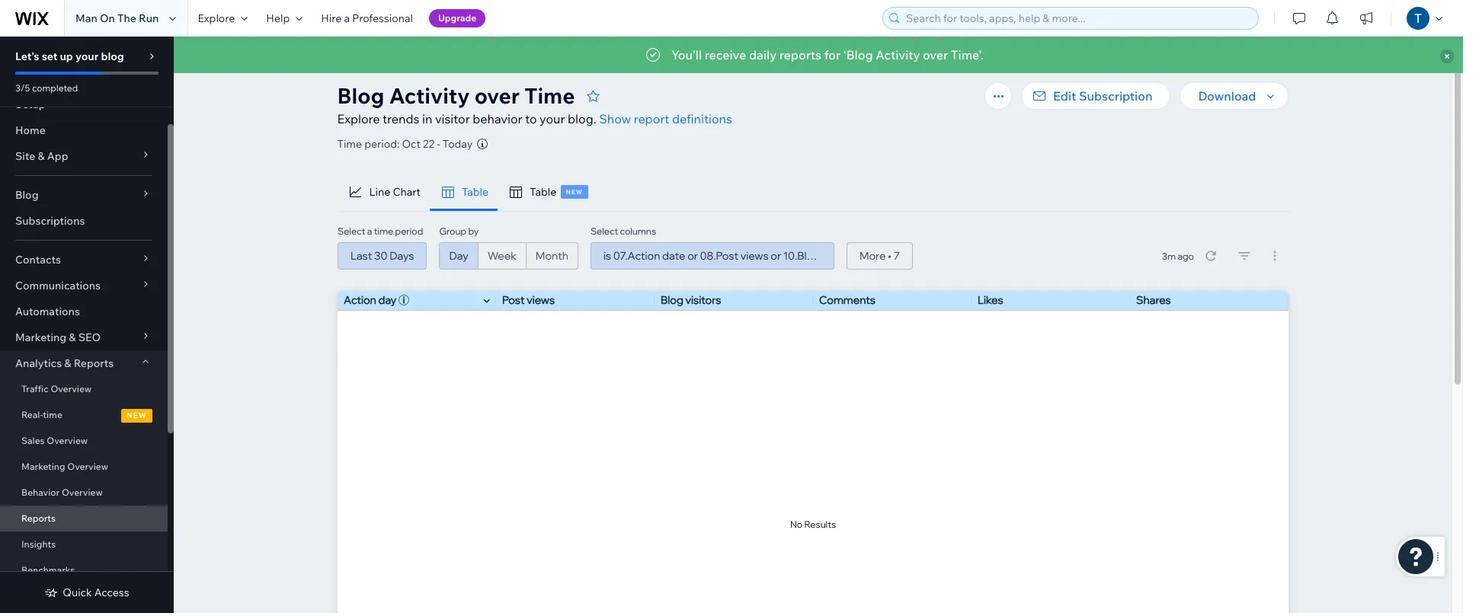 Task type: vqa. For each thing, say whether or not it's contained in the screenshot.
3/5 completed
yes



Task type: locate. For each thing, give the bounding box(es) containing it.
show report definitions button
[[599, 110, 732, 128]]

help
[[266, 11, 290, 25]]

blog.
[[568, 111, 597, 127]]

0 vertical spatial marketing
[[15, 331, 66, 345]]

& for analytics
[[64, 357, 71, 370]]

marketing overview
[[21, 461, 108, 473]]

hire a professional
[[321, 11, 413, 25]]

0 horizontal spatial blog
[[15, 188, 38, 202]]

visitor
[[435, 111, 470, 127]]

up
[[60, 50, 73, 63]]

traffic overview
[[21, 383, 92, 395]]

0 vertical spatial explore
[[198, 11, 235, 25]]

on
[[100, 11, 115, 25]]

0 horizontal spatial new
[[127, 411, 147, 421]]

report
[[634, 111, 670, 127]]

0 vertical spatial new
[[566, 188, 583, 196]]

0 vertical spatial reports
[[337, 59, 377, 73]]

0 vertical spatial blog
[[409, 59, 432, 73]]

table down today
[[462, 185, 489, 199]]

marketing up analytics
[[15, 331, 66, 345]]

2 vertical spatial blog
[[15, 188, 38, 202]]

1 vertical spatial new
[[127, 411, 147, 421]]

1 horizontal spatial table
[[530, 185, 557, 199]]

blog activity over time up "visitor"
[[337, 82, 575, 109]]

-
[[437, 137, 440, 151]]

automations link
[[0, 299, 168, 325]]

overview
[[51, 383, 92, 395], [47, 435, 88, 447], [67, 461, 108, 473], [62, 487, 103, 498]]

2 vertical spatial time
[[337, 137, 362, 151]]

time up behavior
[[500, 59, 525, 73]]

& down marketing & seo
[[64, 357, 71, 370]]

reports down "seo"
[[74, 357, 114, 370]]

activity right 'blog
[[876, 47, 920, 63]]

new down blog.
[[566, 188, 583, 196]]

over
[[923, 47, 948, 63], [476, 59, 498, 73], [475, 82, 520, 109]]

explore for explore
[[198, 11, 235, 25]]

blog button
[[0, 182, 168, 208]]

explore up period:
[[337, 111, 380, 127]]

site
[[15, 149, 35, 163]]

your right 'up'
[[75, 50, 99, 63]]

your
[[75, 50, 99, 63], [540, 111, 565, 127]]

the
[[117, 11, 136, 25]]

& inside popup button
[[64, 357, 71, 370]]

over inside button
[[476, 59, 498, 73]]

time up to
[[525, 82, 575, 109]]

0 vertical spatial &
[[38, 149, 45, 163]]

quick access
[[63, 586, 129, 600]]

blog activity over time
[[409, 59, 525, 73], [337, 82, 575, 109]]

explore
[[198, 11, 235, 25], [337, 111, 380, 127]]

0 vertical spatial your
[[75, 50, 99, 63]]

1 horizontal spatial your
[[540, 111, 565, 127]]

over inside alert
[[923, 47, 948, 63]]

your right to
[[540, 111, 565, 127]]

marketing
[[15, 331, 66, 345], [21, 461, 65, 473]]

upgrade button
[[429, 9, 486, 27]]

1 horizontal spatial reports
[[74, 357, 114, 370]]

0 horizontal spatial explore
[[198, 11, 235, 25]]

&
[[38, 149, 45, 163], [69, 331, 76, 345], [64, 357, 71, 370]]

time left period:
[[337, 137, 362, 151]]

reports for reports link
[[21, 513, 56, 524]]

edit subscription
[[1053, 88, 1153, 104]]

& left "seo"
[[69, 331, 76, 345]]

0 horizontal spatial reports
[[21, 513, 56, 524]]

marketing up behavior
[[21, 461, 65, 473]]

1 vertical spatial blog
[[337, 82, 384, 109]]

reports down hire a professional
[[337, 59, 377, 73]]

time
[[500, 59, 525, 73], [525, 82, 575, 109], [337, 137, 362, 151]]

blog
[[409, 59, 432, 73], [337, 82, 384, 109], [15, 188, 38, 202]]

reports inside button
[[337, 59, 377, 73]]

2 horizontal spatial reports
[[337, 59, 377, 73]]

seo
[[78, 331, 101, 345]]

behavior overview link
[[0, 480, 168, 506]]

blog up subscriptions
[[15, 188, 38, 202]]

today
[[443, 137, 473, 151]]

activity
[[876, 47, 920, 63], [434, 59, 473, 73], [389, 82, 470, 109]]

site & app
[[15, 149, 68, 163]]

reports inside popup button
[[74, 357, 114, 370]]

table down to
[[530, 185, 557, 199]]

1 vertical spatial time
[[525, 82, 575, 109]]

& inside "dropdown button"
[[38, 149, 45, 163]]

new
[[566, 188, 583, 196], [127, 411, 147, 421]]

to
[[525, 111, 537, 127]]

new up sales overview 'link'
[[127, 411, 147, 421]]

overview down analytics & reports in the bottom left of the page
[[51, 383, 92, 395]]

real-time
[[21, 409, 62, 421]]

0 vertical spatial blog activity over time
[[409, 59, 525, 73]]

1 vertical spatial explore
[[337, 111, 380, 127]]

reports
[[779, 47, 822, 63]]

blog activity over time inside button
[[409, 59, 525, 73]]

overview up marketing overview
[[47, 435, 88, 447]]

22
[[423, 137, 435, 151]]

0 vertical spatial time
[[500, 59, 525, 73]]

& right site
[[38, 149, 45, 163]]

analytics & reports
[[15, 357, 114, 370]]

table
[[462, 185, 489, 199], [530, 185, 557, 199]]

access
[[94, 586, 129, 600]]

new inside sidebar element
[[127, 411, 147, 421]]

line chart
[[369, 185, 421, 199]]

explore left "help" at the left top of page
[[198, 11, 235, 25]]

behavior overview
[[21, 487, 103, 498]]

tab list
[[337, 174, 816, 211]]

blog up the 'in'
[[409, 59, 432, 73]]

app
[[47, 149, 68, 163]]

2 vertical spatial reports
[[21, 513, 56, 524]]

& inside dropdown button
[[69, 331, 76, 345]]

period:
[[364, 137, 400, 151]]

communications
[[15, 279, 101, 293]]

blog activity over time down upgrade button
[[409, 59, 525, 73]]

contacts button
[[0, 247, 168, 273]]

marketing inside dropdown button
[[15, 331, 66, 345]]

receive
[[705, 47, 746, 63]]

1 vertical spatial marketing
[[21, 461, 65, 473]]

reports up insights
[[21, 513, 56, 524]]

activity up the 'in'
[[389, 82, 470, 109]]

1 table from the left
[[462, 185, 489, 199]]

reports link
[[0, 506, 168, 532]]

subscriptions
[[15, 214, 85, 228]]

overview down marketing overview link
[[62, 487, 103, 498]]

0 horizontal spatial your
[[75, 50, 99, 63]]

traffic overview link
[[0, 377, 168, 402]]

1 horizontal spatial new
[[566, 188, 583, 196]]

quick
[[63, 586, 92, 600]]

blog down reports button
[[337, 82, 384, 109]]

marketing & seo
[[15, 331, 101, 345]]

overview inside 'link'
[[47, 435, 88, 447]]

explore trends in visitor behavior to your blog.
[[337, 111, 597, 127]]

you'll receive daily reports for 'blog activity over time'. alert
[[174, 37, 1463, 73]]

activity down upgrade button
[[434, 59, 473, 73]]

daily
[[749, 47, 777, 63]]

explore for explore trends in visitor behavior to your blog.
[[337, 111, 380, 127]]

0 horizontal spatial table
[[462, 185, 489, 199]]

2 horizontal spatial blog
[[409, 59, 432, 73]]

3/5 completed
[[15, 82, 78, 94]]

overview down sales overview 'link'
[[67, 461, 108, 473]]

tab list containing line chart
[[337, 174, 816, 211]]

definitions
[[672, 111, 732, 127]]

1 vertical spatial &
[[69, 331, 76, 345]]

time inside button
[[500, 59, 525, 73]]

reports
[[337, 59, 377, 73], [74, 357, 114, 370], [21, 513, 56, 524]]

1 vertical spatial reports
[[74, 357, 114, 370]]

sales overview link
[[0, 428, 168, 454]]

2 vertical spatial &
[[64, 357, 71, 370]]

blog
[[101, 50, 124, 63]]

table button
[[430, 174, 498, 211]]

1 horizontal spatial explore
[[337, 111, 380, 127]]



Task type: describe. For each thing, give the bounding box(es) containing it.
benchmarks link
[[0, 558, 168, 584]]

man on the run
[[75, 11, 159, 25]]

table inside button
[[462, 185, 489, 199]]

traffic
[[21, 383, 49, 395]]

oct
[[402, 137, 421, 151]]

'blog
[[844, 47, 873, 63]]

& for site
[[38, 149, 45, 163]]

insights link
[[0, 532, 168, 558]]

& for marketing
[[69, 331, 76, 345]]

real-
[[21, 409, 43, 421]]

time
[[43, 409, 62, 421]]

your inside sidebar element
[[75, 50, 99, 63]]

sales
[[21, 435, 45, 447]]

professional
[[352, 11, 413, 25]]

man
[[75, 11, 97, 25]]

quick access button
[[44, 586, 129, 600]]

activity inside button
[[434, 59, 473, 73]]

show report definitions
[[599, 111, 732, 127]]

trends
[[383, 111, 419, 127]]

site & app button
[[0, 143, 168, 169]]

2 table from the left
[[530, 185, 557, 199]]

blog inside button
[[409, 59, 432, 73]]

home link
[[0, 117, 168, 143]]

overview for traffic overview
[[51, 383, 92, 395]]

overview for behavior overview
[[62, 487, 103, 498]]

in
[[422, 111, 432, 127]]

time'.
[[951, 47, 984, 63]]

subscription
[[1079, 88, 1153, 104]]

sidebar element
[[0, 37, 174, 614]]

blog inside dropdown button
[[15, 188, 38, 202]]

behavior
[[473, 111, 523, 127]]

automations
[[15, 305, 80, 319]]

marketing overview link
[[0, 454, 168, 480]]

setup link
[[0, 91, 168, 117]]

Search for tools, apps, help & more... field
[[902, 8, 1254, 29]]

hire
[[321, 11, 342, 25]]

subscriptions link
[[0, 208, 168, 234]]

upgrade
[[438, 12, 477, 24]]

marketing & seo button
[[0, 325, 168, 351]]

behavior
[[21, 487, 60, 498]]

1 vertical spatial blog activity over time
[[337, 82, 575, 109]]

line chart button
[[337, 174, 430, 211]]

1 horizontal spatial blog
[[337, 82, 384, 109]]

activity inside alert
[[876, 47, 920, 63]]

hire a professional link
[[312, 0, 422, 37]]

help button
[[257, 0, 312, 37]]

sales overview
[[21, 435, 88, 447]]

edit subscription button
[[1021, 82, 1171, 110]]

chart
[[393, 185, 421, 199]]

set
[[42, 50, 57, 63]]

3/5
[[15, 82, 30, 94]]

contacts
[[15, 253, 61, 267]]

a
[[344, 11, 350, 25]]

edit
[[1053, 88, 1077, 104]]

download
[[1199, 88, 1257, 104]]

analytics & reports button
[[0, 351, 168, 377]]

1 vertical spatial your
[[540, 111, 565, 127]]

communications button
[[0, 273, 168, 299]]

marketing for marketing & seo
[[15, 331, 66, 345]]

let's
[[15, 50, 39, 63]]

you'll receive daily reports for 'blog activity over time'.
[[671, 47, 984, 63]]

for
[[825, 47, 841, 63]]

time period: oct 22 - today
[[337, 137, 473, 151]]

overview for sales overview
[[47, 435, 88, 447]]

line
[[369, 185, 390, 199]]

overview for marketing overview
[[67, 461, 108, 473]]

reports button
[[330, 55, 384, 78]]

insights
[[21, 539, 56, 550]]

show
[[599, 111, 631, 127]]

run
[[139, 11, 159, 25]]

benchmarks
[[21, 565, 75, 576]]

download button
[[1180, 82, 1289, 110]]

let's set up your blog
[[15, 50, 124, 63]]

reports for reports button
[[337, 59, 377, 73]]

marketing for marketing overview
[[21, 461, 65, 473]]

completed
[[32, 82, 78, 94]]

analytics
[[15, 357, 62, 370]]



